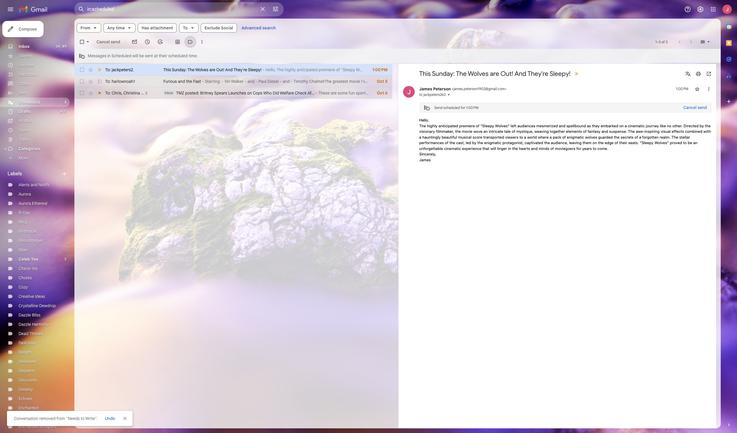 Task type: locate. For each thing, give the bounding box(es) containing it.
an right wove
[[484, 129, 488, 134]]

enchanted down "conversation"
[[19, 424, 38, 430]]

1 vertical spatial to:
[[105, 79, 111, 84]]

scheduled
[[168, 53, 188, 58], [444, 105, 460, 110]]

1 vertical spatial cinematic
[[444, 146, 461, 151]]

2 dazzle from the top
[[19, 322, 31, 327]]

1 vertical spatial dazzle
[[19, 322, 31, 327]]

jackpeters2.
[[112, 67, 134, 72]]

1 vertical spatial oct
[[377, 90, 384, 96]]

cancel send button up the directed
[[679, 102, 712, 113]]

"sleepy
[[481, 123, 494, 128], [640, 140, 654, 145]]

drafts
[[19, 109, 31, 114]]

1 aurora from the top
[[19, 192, 31, 197]]

conversation removed from "needs to write".
[[14, 416, 98, 421]]

0 horizontal spatial 2
[[64, 257, 66, 261]]

furious
[[163, 79, 177, 84]]

chats link
[[19, 81, 29, 86]]

1 vertical spatial cancel
[[684, 105, 697, 110]]

walker
[[231, 79, 244, 84]]

1:00 pm up seen
[[373, 67, 388, 72]]

cinematic down 'cast,'
[[444, 146, 461, 151]]

to down stellar
[[684, 140, 687, 145]]

snoozed link
[[19, 63, 35, 68]]

3 right –
[[666, 40, 668, 44]]

out! up >
[[501, 70, 514, 78]]

inbox inside labels navigation
[[19, 44, 30, 49]]

1 james from the top
[[420, 86, 433, 92]]

0 vertical spatial enchanted
[[19, 406, 38, 411]]

1 horizontal spatial by
[[700, 123, 705, 128]]

1 horizontal spatial 2
[[145, 91, 147, 95]]

to: jackpeters2.
[[105, 67, 134, 72]]

none checkbox inside row
[[79, 67, 85, 73]]

"sleepy up "intricate"
[[481, 123, 494, 128]]

"sleepy down the 'forgotten'
[[640, 140, 654, 145]]

2 vertical spatial to:
[[105, 90, 111, 96]]

james peterson cell
[[420, 86, 507, 92]]

are up "markd_doezthe_moviez23"
[[490, 70, 500, 78]]

1 horizontal spatial in
[[508, 146, 512, 151]]

of up wove
[[476, 123, 480, 128]]

6
[[385, 90, 388, 96]]

premiere
[[460, 123, 475, 128]]

1 vertical spatial "sleepy
[[640, 140, 654, 145]]

an down combined
[[694, 140, 698, 145]]

toggle split pane mode image
[[700, 39, 706, 45]]

0 vertical spatial their
[[159, 53, 167, 58]]

0 horizontal spatial and
[[225, 67, 233, 72]]

- right walker
[[245, 79, 247, 84]]

a down "visionary"
[[420, 135, 422, 139]]

scheduled inside this sunday: the wolves are out! and they're sleepy! main content
[[112, 53, 131, 58]]

1 vertical spatial be
[[688, 140, 693, 145]]

sunday: up "furious"
[[172, 67, 187, 72]]

on right riding
[[430, 79, 435, 84]]

0 horizontal spatial out!
[[216, 67, 224, 72]]

move to inbox image
[[175, 39, 181, 45]]

alert
[[7, 13, 728, 426]]

aurora down the aurora link
[[19, 201, 31, 206]]

the up fast
[[188, 67, 195, 72]]

row up welfare
[[74, 76, 502, 87]]

out!
[[216, 67, 224, 72], [501, 70, 514, 78]]

mystique,
[[517, 129, 534, 134]]

1 vertical spatial inbox
[[165, 91, 173, 95]]

1 vertical spatial movie
[[462, 129, 473, 134]]

1 horizontal spatial wolves
[[468, 70, 489, 78]]

labels heading
[[8, 171, 62, 177]]

sunday: for this sunday: the wolves are out! and they're sleepy!
[[432, 70, 455, 78]]

enchanted tranquil
[[19, 415, 54, 420]]

a up suspense.
[[625, 123, 627, 128]]

by up with
[[700, 123, 705, 128]]

1 to: from the top
[[105, 67, 111, 72]]

- left vin
[[222, 79, 224, 84]]

oct left "6"
[[377, 90, 384, 96]]

1 horizontal spatial enigmatic
[[567, 135, 585, 139]]

1 dazzle from the top
[[19, 313, 31, 318]]

creative ideas link
[[19, 294, 45, 299]]

search mail image
[[76, 4, 87, 15]]

timothy
[[294, 79, 308, 84]]

0 vertical spatial to:
[[105, 67, 111, 72]]

by
[[700, 123, 705, 128], [473, 140, 477, 145]]

0 vertical spatial scheduled
[[112, 53, 131, 58]]

inbox inside inbox tmz posted: britney spears launches on cops who did welfare check af... -
[[165, 91, 173, 95]]

of right the edge
[[615, 140, 619, 145]]

0 horizontal spatial inbox
[[19, 44, 30, 49]]

0 vertical spatial inbox
[[19, 44, 30, 49]]

1 horizontal spatial cinematic
[[628, 123, 645, 128]]

to: chris , christina ... 2
[[105, 90, 147, 96]]

cozy link
[[19, 285, 28, 290]]

send scheduled for 1:00 pm
[[435, 105, 479, 110]]

led
[[466, 140, 472, 145]]

1 vertical spatial cancel send button
[[679, 102, 712, 113]]

bliss down crystalline dewdrop
[[32, 313, 40, 318]]

2 vertical spatial enchanted
[[19, 424, 38, 430]]

exclude social
[[205, 25, 233, 31]]

1 horizontal spatial they're
[[528, 70, 549, 78]]

moviegoers
[[555, 146, 576, 151]]

row up walker
[[74, 64, 393, 76]]

a left plane!
[[436, 79, 438, 84]]

snooze image
[[145, 39, 150, 45]]

by right led in the right of the page
[[473, 140, 477, 145]]

and inside labels navigation
[[31, 182, 38, 188]]

where
[[538, 135, 549, 139]]

1 vertical spatial will
[[491, 146, 497, 151]]

this up riding
[[420, 70, 431, 78]]

on down the wolves
[[593, 140, 597, 145]]

0 vertical spatial for
[[461, 105, 466, 110]]

notifs
[[39, 182, 50, 188]]

to: left jackpeters2.
[[105, 67, 111, 72]]

1 horizontal spatial "sleepy
[[640, 140, 654, 145]]

to: for harlownoah1
[[105, 79, 111, 84]]

the down protagonist,
[[513, 146, 518, 151]]

1 oct from the top
[[377, 79, 384, 84]]

enigmatic down transported
[[485, 140, 502, 145]]

from button
[[77, 23, 101, 33]]

check-
[[19, 266, 32, 271]]

1 horizontal spatial be
[[688, 140, 693, 145]]

- up <
[[451, 79, 453, 84]]

1 horizontal spatial this
[[420, 70, 431, 78]]

1 horizontal spatial their
[[620, 140, 628, 145]]

row down walker
[[74, 87, 393, 99]]

advanced search options image
[[270, 3, 282, 15]]

james down riding
[[420, 86, 433, 92]]

this up "furious"
[[163, 67, 171, 72]]

in right messages
[[107, 53, 111, 58]]

bliss up blue
[[19, 238, 27, 243]]

1 horizontal spatial will
[[491, 146, 497, 151]]

cancel up messages
[[97, 39, 110, 45]]

mesmerized
[[537, 123, 558, 128]]

are inside row
[[210, 67, 216, 72]]

cancel send down any
[[97, 39, 120, 45]]

wolves" up tale
[[496, 123, 510, 128]]

the up minds
[[545, 140, 550, 145]]

inbox link
[[19, 44, 30, 49]]

0 vertical spatial "sleepy
[[481, 123, 494, 128]]

0 vertical spatial 2
[[145, 91, 147, 95]]

tranquil
[[39, 415, 54, 420]]

they're for this sunday: the wolves are out! and they're sleepy!
[[528, 70, 549, 78]]

scheduled up drafts
[[19, 100, 40, 105]]

0 horizontal spatial will
[[132, 53, 138, 58]]

1:00 pm left the not starred checkbox
[[677, 87, 689, 91]]

1 horizontal spatial sleepy!
[[550, 70, 571, 78]]

inbox
[[19, 44, 30, 49], [165, 91, 173, 95]]

will inside hello, the highly anticipated premiere of "sleepy wolves" left audiences mesmerized and spellbound as they embarked on a cinematic journey like no other. directed by the visionary filmmaker, the movie wove an intricate tale of mystique, weaving together elements of fantasy and suspense. the awe-inspiring visual effects combined with a hauntingly beautiful musical score transported viewers to a world where a pack of enigmatic wolves guarded the secrets of a forgotten realm. the stellar performances of the cast, led by the enigmatic protagonist, captivated the audience, leaving them on the edge of their seats. "sleepy wolves" proved to be an unforgettable cinematic experience that will linger in the hearts and minds of moviegoers for years to come. sincerely, james
[[491, 146, 497, 151]]

row
[[74, 64, 393, 76], [74, 76, 502, 87], [74, 87, 393, 99]]

a
[[436, 79, 438, 84], [625, 123, 627, 128], [420, 135, 422, 139], [525, 135, 527, 139], [550, 135, 552, 139], [640, 135, 642, 139]]

1 vertical spatial enchanted
[[19, 415, 38, 420]]

1:00 pm
[[373, 67, 388, 72], [677, 87, 689, 91], [467, 105, 479, 110]]

trash
[[19, 137, 29, 142]]

0 horizontal spatial 1:00 pm
[[373, 67, 388, 72]]

0 horizontal spatial cancel send
[[97, 39, 120, 45]]

0 vertical spatial be
[[139, 53, 144, 58]]

enchanted down 'enchanted' link
[[19, 415, 38, 420]]

1 vertical spatial in
[[508, 146, 512, 151]]

cancel send up the directed
[[684, 105, 708, 110]]

more image
[[199, 39, 205, 45]]

2 james from the top
[[420, 158, 431, 162]]

1 horizontal spatial scheduled
[[112, 53, 131, 58]]

visionary
[[420, 129, 435, 134]]

1 horizontal spatial wolves"
[[655, 140, 669, 145]]

for down "james peterson < james.peterson1902@gmail.com >" at the right top
[[461, 105, 466, 110]]

0 horizontal spatial bliss
[[19, 238, 27, 243]]

3 right 1
[[659, 40, 661, 44]]

3 to: from the top
[[105, 90, 111, 96]]

chores link
[[19, 275, 32, 281]]

None checkbox
[[79, 67, 85, 73]]

0 horizontal spatial scheduled
[[19, 100, 40, 105]]

gmail image
[[19, 3, 50, 15]]

who
[[264, 90, 272, 96]]

not starred image
[[695, 86, 701, 92]]

54 : 89
[[56, 44, 66, 49]]

are up starring:
[[210, 67, 216, 72]]

the up the secrets
[[629, 129, 635, 134]]

0 vertical spatial aurora
[[19, 192, 31, 197]]

spellbound
[[567, 123, 586, 128]]

social
[[221, 25, 233, 31]]

None checkbox
[[79, 39, 85, 45], [79, 79, 85, 84], [79, 90, 85, 96], [79, 39, 85, 45], [79, 79, 85, 84], [79, 90, 85, 96]]

dazzle up dead
[[19, 322, 31, 327]]

0 horizontal spatial movie
[[349, 79, 360, 84]]

are for this sunday: the wolves are out! and they're sleepy! -
[[210, 67, 216, 72]]

captivated
[[525, 140, 544, 145]]

None search field
[[74, 2, 284, 16]]

1 horizontal spatial out!
[[501, 70, 514, 78]]

2 row from the top
[[74, 76, 502, 87]]

movie inside row
[[349, 79, 360, 84]]

1 horizontal spatial cancel send button
[[679, 102, 712, 113]]

sunday: inside row
[[172, 67, 187, 72]]

oct for oct 6
[[377, 90, 384, 96]]

1 vertical spatial aurora
[[19, 201, 31, 206]]

0 horizontal spatial they're
[[234, 67, 247, 72]]

sent link
[[19, 90, 27, 96]]

1 vertical spatial by
[[473, 140, 477, 145]]

for inside hello, the highly anticipated premiere of "sleepy wolves" left audiences mesmerized and spellbound as they embarked on a cinematic journey like no other. directed by the visionary filmmaker, the movie wove an intricate tale of mystique, weaving together elements of fantasy and suspense. the awe-inspiring visual effects combined with a hauntingly beautiful musical score transported viewers to a world where a pack of enigmatic wolves guarded the secrets of a forgotten realm. the stellar performances of the cast, led by the enigmatic protagonist, captivated the audience, leaving them on the edge of their seats. "sleepy wolves" proved to be an unforgettable cinematic experience that will linger in the hearts and minds of moviegoers for years to come. sincerely, james
[[577, 146, 582, 151]]

b-day
[[19, 210, 30, 216]]

cinematic up awe-
[[628, 123, 645, 128]]

and left paul
[[248, 79, 255, 84]]

dead thread link
[[19, 331, 42, 337]]

"needs
[[66, 416, 80, 421]]

to button
[[179, 23, 199, 33]]

tab list
[[721, 19, 738, 412]]

enchanted for enchanted whispers
[[19, 424, 38, 430]]

0 vertical spatial cinematic
[[628, 123, 645, 128]]

0 horizontal spatial sunday:
[[172, 67, 187, 72]]

scheduled up jackpeters2.
[[112, 53, 131, 58]]

0 horizontal spatial wolves"
[[496, 123, 510, 128]]

from
[[56, 416, 65, 421]]

1 horizontal spatial and
[[515, 70, 527, 78]]

of up seats.
[[635, 135, 639, 139]]

1 horizontal spatial inbox
[[165, 91, 173, 95]]

oct
[[377, 79, 384, 84], [377, 90, 384, 96]]

highly
[[427, 123, 438, 128]]

3 up 607
[[64, 100, 66, 104]]

2 aurora from the top
[[19, 201, 31, 206]]

,
[[121, 90, 122, 96]]

1 vertical spatial james
[[420, 158, 431, 162]]

wolves up fast
[[195, 67, 209, 72]]

experience
[[462, 146, 482, 151]]

oct left 5
[[377, 79, 384, 84]]

send down not starred 'icon'
[[698, 105, 708, 110]]

aurora ethereal link
[[19, 201, 47, 206]]

of up the wolves
[[584, 129, 587, 134]]

be down stellar
[[688, 140, 693, 145]]

james
[[420, 86, 433, 92], [420, 158, 431, 162]]

- up paul
[[263, 67, 265, 72]]

this
[[163, 67, 171, 72], [420, 70, 431, 78]]

inbox up starred
[[19, 44, 30, 49]]

Search mail text field
[[87, 6, 256, 12]]

bliss
[[19, 238, 27, 243], [32, 313, 40, 318]]

this inside row
[[163, 67, 171, 72]]

1 horizontal spatial an
[[694, 140, 698, 145]]

2 horizontal spatial 1:00 pm
[[677, 87, 689, 91]]

spam
[[19, 128, 29, 133]]

they
[[592, 123, 600, 128]]

out! inside row
[[216, 67, 224, 72]]

aurora down alerts
[[19, 192, 31, 197]]

wolves inside row
[[195, 67, 209, 72]]

dewdrop
[[39, 303, 56, 309]]

ever
[[369, 79, 377, 84]]

1:00 pm up the premiere on the right top of page
[[467, 105, 479, 110]]

0 vertical spatial movie
[[349, 79, 360, 84]]

1 horizontal spatial cancel send
[[684, 105, 708, 110]]

to: for jackpeters2.
[[105, 67, 111, 72]]

1 horizontal spatial movie
[[462, 129, 473, 134]]

0 vertical spatial send
[[111, 39, 120, 45]]

cancel up the directed
[[684, 105, 697, 110]]

enigmatic
[[567, 135, 585, 139], [485, 140, 502, 145]]

delicious
[[19, 341, 35, 346]]

in down protagonist,
[[508, 146, 512, 151]]

0 vertical spatial in
[[107, 53, 111, 58]]

sunday: for this sunday: the wolves are out! and they're sleepy! -
[[172, 67, 187, 72]]

hauntingly
[[423, 135, 441, 139]]

be inside hello, the highly anticipated premiere of "sleepy wolves" left audiences mesmerized and spellbound as they embarked on a cinematic journey like no other. directed by the visionary filmmaker, the movie wove an intricate tale of mystique, weaving together elements of fantasy and suspense. the awe-inspiring visual effects combined with a hauntingly beautiful musical score transported viewers to a world where a pack of enigmatic wolves guarded the secrets of a forgotten realm. the stellar performances of the cast, led by the enigmatic protagonist, captivated the audience, leaving them on the edge of their seats. "sleepy wolves" proved to be an unforgettable cinematic experience that will linger in the hearts and minds of moviegoers for years to come. sincerely, james
[[688, 140, 693, 145]]

1 vertical spatial scheduled
[[19, 100, 40, 105]]

in
[[107, 53, 111, 58], [508, 146, 512, 151]]

lasik
[[398, 79, 407, 84]]

1 vertical spatial their
[[620, 140, 628, 145]]

and inside row
[[225, 67, 233, 72]]

2 oct from the top
[[377, 90, 384, 96]]

ins
[[32, 266, 38, 271]]

will right that
[[491, 146, 497, 151]]

enigmatic up leaving
[[567, 135, 585, 139]]

james down sincerely,
[[420, 158, 431, 162]]

1 vertical spatial 1:00 pm
[[677, 87, 689, 91]]

enchanted down echoes link
[[19, 406, 38, 411]]

their down the secrets
[[620, 140, 628, 145]]

the down beautiful
[[450, 140, 456, 145]]

1 enchanted from the top
[[19, 406, 38, 411]]

3 enchanted from the top
[[19, 424, 38, 430]]

sleepy! for this sunday: the wolves are out! and they're sleepy!
[[550, 70, 571, 78]]

0 horizontal spatial this
[[163, 67, 171, 72]]

scheduled inside labels navigation
[[19, 100, 40, 105]]

sent
[[19, 90, 27, 96]]

crystalline dewdrop link
[[19, 303, 56, 309]]

0 horizontal spatial enigmatic
[[485, 140, 502, 145]]

1 vertical spatial 2
[[64, 257, 66, 261]]

categories
[[19, 146, 40, 152]]

bliss whisper
[[19, 238, 43, 243]]

their right the at
[[159, 53, 167, 58]]

alerts and notifs link
[[19, 182, 50, 188]]

dazzle down crystalline
[[19, 313, 31, 318]]

2 to: from the top
[[105, 79, 111, 84]]

they're for this sunday: the wolves are out! and they're sleepy! -
[[234, 67, 247, 72]]

0 vertical spatial by
[[700, 123, 705, 128]]

1 horizontal spatial sunday:
[[432, 70, 455, 78]]

and right alerts
[[31, 182, 38, 188]]

proved
[[671, 140, 683, 145]]

this sunday: the wolves are out! and they're sleepy! -
[[163, 67, 266, 72]]

as
[[587, 123, 591, 128]]

diesel
[[268, 79, 279, 84]]

0 horizontal spatial in
[[107, 53, 111, 58]]

aurora for aurora ethereal
[[19, 201, 31, 206]]

1 row from the top
[[74, 64, 393, 76]]

cancel
[[97, 39, 110, 45], [684, 105, 697, 110]]

0 vertical spatial dazzle
[[19, 313, 31, 318]]

undo
[[105, 416, 115, 421]]

elements
[[566, 129, 582, 134]]

combined
[[686, 129, 703, 134]]

1 horizontal spatial cancel
[[684, 105, 697, 110]]

2 inside to: chris , christina ... 2
[[145, 91, 147, 95]]

echoes link
[[19, 396, 32, 402]]

2 enchanted from the top
[[19, 415, 38, 420]]

1 horizontal spatial are
[[490, 70, 500, 78]]

0 vertical spatial 1:00 pm
[[373, 67, 388, 72]]

time.
[[189, 53, 198, 58]]

1 vertical spatial for
[[577, 146, 582, 151]]

to right years
[[593, 146, 597, 151]]

check-ins
[[19, 266, 38, 271]]

viewers
[[506, 135, 519, 139]]

1 vertical spatial an
[[694, 140, 698, 145]]

at
[[154, 53, 158, 58]]

0 vertical spatial cancel send button
[[94, 37, 123, 47]]

1 vertical spatial enigmatic
[[485, 140, 502, 145]]

dead thread
[[19, 331, 42, 337]]

delivered link
[[19, 359, 36, 364]]

1 horizontal spatial scheduled
[[444, 105, 460, 110]]

0 horizontal spatial an
[[484, 129, 488, 134]]

show details image
[[447, 93, 451, 97]]



Task type: describe. For each thing, give the bounding box(es) containing it.
of right the pack
[[563, 135, 566, 139]]

seen
[[378, 79, 387, 84]]

2 horizontal spatial 3
[[666, 40, 668, 44]]

this sunday: the wolves are out! and they're sleepy! main content
[[74, 19, 721, 429]]

check
[[295, 90, 307, 96]]

of right –
[[662, 40, 665, 44]]

delivered
[[19, 359, 36, 364]]

1:00 pm inside row
[[373, 67, 388, 72]]

desserts
[[19, 369, 35, 374]]

posted:
[[185, 90, 199, 96]]

0 horizontal spatial cancel
[[97, 39, 110, 45]]

movie inside hello, the highly anticipated premiere of "sleepy wolves" left audiences mesmerized and spellbound as they embarked on a cinematic journey like no other. directed by the visionary filmmaker, the movie wove an intricate tale of mystique, weaving together elements of fantasy and suspense. the awe-inspiring visual effects combined with a hauntingly beautiful musical score transported viewers to a world where a pack of enigmatic wolves guarded the secrets of a forgotten realm. the stellar performances of the cast, led by the enigmatic protagonist, captivated the audience, leaving them on the edge of their seats. "sleepy wolves" proved to be an unforgettable cinematic experience that will linger in the hearts and minds of moviegoers for years to come. sincerely, james
[[462, 129, 473, 134]]

sincerely,
[[420, 152, 437, 156]]

- right fast
[[202, 79, 204, 84]]

their inside hello, the highly anticipated premiere of "sleepy wolves" left audiences mesmerized and spellbound as they embarked on a cinematic journey like no other. directed by the visionary filmmaker, the movie wove an intricate tale of mystique, weaving together elements of fantasy and suspense. the awe-inspiring visual effects combined with a hauntingly beautiful musical score transported viewers to a world where a pack of enigmatic wolves guarded the secrets of a forgotten realm. the stellar performances of the cast, led by the enigmatic protagonist, captivated the audience, leaving them on the edge of their seats. "sleepy wolves" proved to be an unforgettable cinematic experience that will linger in the hearts and minds of moviegoers for years to come. sincerely, james
[[620, 140, 628, 145]]

- right the diesel
[[280, 79, 282, 84]]

tale
[[505, 129, 511, 134]]

a left the pack
[[550, 135, 552, 139]]

suspense.
[[610, 129, 628, 134]]

whispers
[[39, 424, 56, 430]]

and right "furious"
[[178, 79, 185, 84]]

support image
[[685, 6, 692, 13]]

all mail link
[[19, 118, 32, 124]]

and up together
[[559, 123, 566, 128]]

sent
[[145, 53, 153, 58]]

2 inside labels navigation
[[64, 257, 66, 261]]

and up guarded
[[602, 129, 609, 134]]

enchanted for 'enchanted' link
[[19, 406, 38, 411]]

any
[[107, 25, 115, 31]]

wolves for this sunday: the wolves are out! and they're sleepy! -
[[195, 67, 209, 72]]

messages
[[88, 53, 106, 58]]

delight link
[[19, 350, 32, 355]]

james peterson < james.peterson1902@gmail.com >
[[420, 86, 507, 92]]

musical
[[459, 135, 472, 139]]

them
[[583, 140, 592, 145]]

5
[[385, 79, 388, 84]]

blue link
[[19, 248, 27, 253]]

out! for this sunday: the wolves are out! and they're sleepy! -
[[216, 67, 224, 72]]

snoozed
[[19, 63, 35, 68]]

oct for oct 5
[[377, 79, 384, 84]]

main menu image
[[7, 6, 14, 13]]

a down "mystique,"
[[525, 135, 527, 139]]

607
[[60, 109, 66, 114]]

0 vertical spatial cancel send
[[97, 39, 120, 45]]

dazzle for dazzle harmony
[[19, 322, 31, 327]]

vin
[[225, 79, 230, 84]]

discounts link
[[19, 378, 37, 383]]

enchanted for enchanted tranquil
[[19, 415, 38, 420]]

sleepy! for this sunday: the wolves are out! and they're sleepy! -
[[248, 67, 262, 72]]

the down suspense.
[[614, 135, 620, 139]]

3 inside labels navigation
[[64, 100, 66, 104]]

ideas
[[35, 294, 45, 299]]

the left fast
[[186, 79, 192, 84]]

1 horizontal spatial send
[[698, 105, 708, 110]]

spam link
[[19, 128, 29, 133]]

dazzle for dazzle bliss
[[19, 313, 31, 318]]

a down awe-
[[640, 135, 642, 139]]

scheduled link
[[19, 100, 40, 105]]

1:00 pm cell
[[677, 86, 689, 92]]

important link
[[19, 72, 37, 77]]

0 horizontal spatial "sleepy
[[481, 123, 494, 128]]

dead
[[19, 331, 28, 337]]

clear search image
[[257, 3, 269, 15]]

categories link
[[19, 146, 40, 152]]

to inside alert
[[81, 416, 85, 421]]

labels image
[[188, 39, 194, 45]]

0 horizontal spatial be
[[139, 53, 144, 58]]

on up suspense.
[[620, 123, 624, 128]]

the up with
[[706, 123, 711, 128]]

of right minds
[[551, 146, 554, 151]]

advanced search button
[[239, 23, 279, 33]]

- left paul
[[256, 79, 258, 84]]

bbq link
[[19, 220, 27, 225]]

1 horizontal spatial 1:00 pm
[[467, 105, 479, 110]]

seats.
[[629, 140, 639, 145]]

inbox for inbox tmz posted: britney spears launches on cops who did welfare check af... -
[[165, 91, 173, 95]]

of down beautiful
[[445, 140, 449, 145]]

james.peterson1902@gmail.com
[[454, 87, 505, 91]]

with
[[704, 129, 711, 134]]

to down riding
[[420, 92, 423, 97]]

riding
[[419, 79, 429, 84]]

54
[[56, 44, 60, 49]]

Not starred checkbox
[[695, 86, 701, 92]]

world
[[528, 135, 537, 139]]

to down "mystique,"
[[520, 135, 523, 139]]

:
[[61, 44, 62, 49]]

celeb
[[19, 257, 30, 262]]

harmony
[[32, 322, 49, 327]]

the up come.
[[599, 140, 604, 145]]

exclude social button
[[201, 23, 237, 33]]

89
[[62, 44, 66, 49]]

out! for this sunday: the wolves are out! and they're sleepy!
[[501, 70, 514, 78]]

0 horizontal spatial cancel send button
[[94, 37, 123, 47]]

score
[[473, 135, 483, 139]]

james inside hello, the highly anticipated premiere of "sleepy wolves" left audiences mesmerized and spellbound as they embarked on a cinematic journey like no other. directed by the visionary filmmaker, the movie wove an intricate tale of mystique, weaving together elements of fantasy and suspense. the awe-inspiring visual effects combined with a hauntingly beautiful musical score transported viewers to a world where a pack of enigmatic wolves guarded the secrets of a forgotten realm. the stellar performances of the cast, led by the enigmatic protagonist, captivated the audience, leaving them on the edge of their seats. "sleepy wolves" proved to be an unforgettable cinematic experience that will linger in the hearts and minds of moviegoers for years to come. sincerely, james
[[420, 158, 431, 162]]

are for this sunday: the wolves are out! and they're sleepy!
[[490, 70, 500, 78]]

hello, the highly anticipated premiere of "sleepy wolves" left audiences mesmerized and spellbound as they embarked on a cinematic journey like no other. directed by the visionary filmmaker, the movie wove an intricate tale of mystique, weaving together elements of fantasy and suspense. the awe-inspiring visual effects combined with a hauntingly beautiful musical score transported viewers to a world where a pack of enigmatic wolves guarded the secrets of a forgotten realm. the stellar performances of the cast, led by the enigmatic protagonist, captivated the audience, leaving them on the edge of their seats. "sleepy wolves" proved to be an unforgettable cinematic experience that will linger in the hearts and minds of moviegoers for years to come. sincerely, james
[[420, 118, 711, 162]]

performances
[[420, 140, 444, 145]]

1 vertical spatial cancel send
[[684, 105, 708, 110]]

0 horizontal spatial cinematic
[[444, 146, 461, 151]]

this for this sunday: the wolves are out! and they're sleepy! -
[[163, 67, 171, 72]]

alert containing conversation removed from "needs to write".
[[7, 13, 728, 426]]

fast
[[193, 79, 201, 84]]

write".
[[85, 416, 98, 421]]

in inside hello, the highly anticipated premiere of "sleepy wolves" left audiences mesmerized and spellbound as they embarked on a cinematic journey like no other. directed by the visionary filmmaker, the movie wove an intricate tale of mystique, weaving together elements of fantasy and suspense. the awe-inspiring visual effects combined with a hauntingly beautiful musical score transported viewers to a world where a pack of enigmatic wolves guarded the secrets of a forgotten realm. the stellar performances of the cast, led by the enigmatic protagonist, captivated the audience, leaving them on the edge of their seats. "sleepy wolves" proved to be an unforgettable cinematic experience that will linger in the hearts and minds of moviegoers for years to come. sincerely, james
[[508, 146, 512, 151]]

while
[[408, 79, 417, 84]]

and for this sunday: the wolves are out! and they're sleepy! -
[[225, 67, 233, 72]]

this for this sunday: the wolves are out! and they're sleepy!
[[420, 70, 431, 78]]

has attachment
[[142, 25, 173, 31]]

on left cops
[[247, 90, 252, 96]]

0 vertical spatial bliss
[[19, 238, 27, 243]]

from
[[81, 25, 91, 31]]

1 vertical spatial wolves"
[[655, 140, 669, 145]]

starred
[[19, 53, 32, 58]]

enchanted whispers
[[19, 424, 56, 430]]

- right af... in the top of the page
[[316, 90, 318, 96]]

0 vertical spatial wolves"
[[496, 123, 510, 128]]

plane!
[[439, 79, 450, 84]]

0 vertical spatial scheduled
[[168, 53, 188, 58]]

add to tasks image
[[157, 39, 163, 45]]

and up welfare
[[283, 79, 290, 84]]

0 horizontal spatial for
[[461, 105, 466, 110]]

chats
[[19, 81, 29, 86]]

of down left
[[512, 129, 516, 134]]

cozy
[[19, 285, 28, 290]]

- left timothy
[[291, 79, 293, 84]]

delicious link
[[19, 341, 35, 346]]

and for this sunday: the wolves are out! and they're sleepy!
[[515, 70, 527, 78]]

1 horizontal spatial 3
[[659, 40, 661, 44]]

0 horizontal spatial by
[[473, 140, 477, 145]]

weaving
[[535, 129, 549, 134]]

advanced
[[242, 25, 262, 31]]

labels navigation
[[0, 19, 74, 433]]

celeb tea link
[[19, 257, 38, 262]]

unforgettable
[[420, 146, 443, 151]]

markd_doezthe_moviez23
[[453, 79, 502, 84]]

the up proved
[[672, 135, 679, 139]]

harlownoah1
[[112, 79, 135, 84]]

oct 5
[[377, 79, 388, 84]]

the inside row
[[188, 67, 195, 72]]

left
[[511, 123, 517, 128]]

effects
[[672, 129, 685, 134]]

hello,
[[420, 118, 429, 122]]

inbox for inbox
[[19, 44, 30, 49]]

0 vertical spatial enigmatic
[[567, 135, 585, 139]]

blue
[[19, 248, 27, 253]]

audiences
[[518, 123, 536, 128]]

cops
[[253, 90, 263, 96]]

the up james peterson cell
[[456, 70, 467, 78]]

has
[[142, 25, 149, 31]]

and down captivated
[[532, 146, 538, 151]]

0 horizontal spatial send
[[111, 39, 120, 45]]

0 horizontal spatial their
[[159, 53, 167, 58]]

3 row from the top
[[74, 87, 393, 99]]

journey
[[646, 123, 660, 128]]

crystalline
[[19, 303, 38, 309]]

aurora for the aurora link
[[19, 192, 31, 197]]

enchanted link
[[19, 406, 38, 411]]

0 vertical spatial an
[[484, 129, 488, 134]]

filmmaker,
[[436, 129, 455, 134]]

fantasy
[[588, 129, 601, 134]]

wolves for this sunday: the wolves are out! and they're sleepy!
[[468, 70, 489, 78]]

no
[[668, 123, 672, 128]]

the down hello,
[[420, 123, 426, 128]]

1 vertical spatial scheduled
[[444, 105, 460, 110]]

awe-
[[636, 129, 645, 134]]

b-
[[19, 210, 23, 216]]

the up musical
[[456, 129, 461, 134]]

the down score
[[478, 140, 484, 145]]

1 – 3 of 3
[[656, 40, 668, 44]]

settings image
[[698, 6, 705, 13]]

1 horizontal spatial bliss
[[32, 313, 40, 318]]

desserts link
[[19, 369, 35, 374]]



Task type: vqa. For each thing, say whether or not it's contained in the screenshot.
'Move to Inbox' "image"
yes



